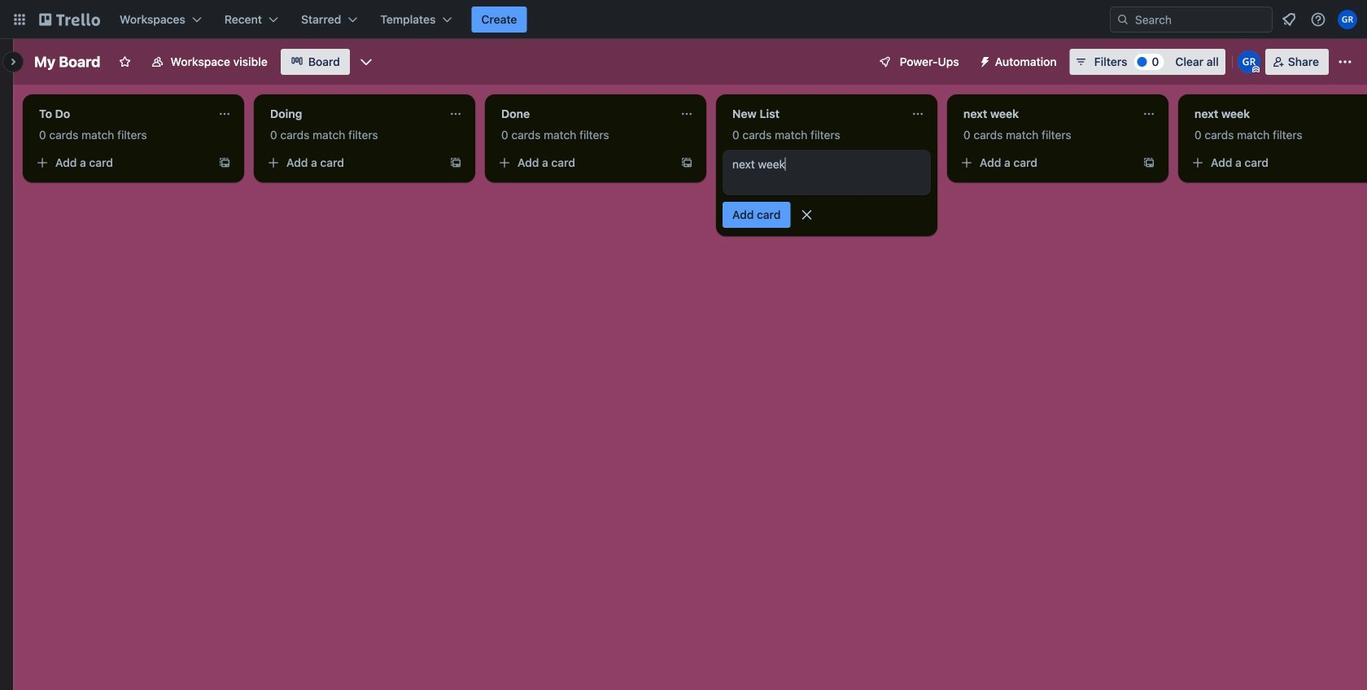 Task type: vqa. For each thing, say whether or not it's contained in the screenshot.
search image
yes



Task type: locate. For each thing, give the bounding box(es) containing it.
1 horizontal spatial greg robinson (gregrobinson96) image
[[1338, 10, 1358, 29]]

customize views image
[[358, 54, 374, 70]]

None text field
[[492, 101, 674, 127], [723, 101, 905, 127], [492, 101, 674, 127], [723, 101, 905, 127]]

0 notifications image
[[1280, 10, 1299, 29]]

create from template… image
[[449, 156, 462, 169], [1143, 156, 1156, 169]]

0 horizontal spatial create from template… image
[[449, 156, 462, 169]]

Search field
[[1130, 8, 1273, 31]]

0 horizontal spatial create from template… image
[[218, 156, 231, 169]]

2 create from template… image from the left
[[1143, 156, 1156, 169]]

None text field
[[29, 101, 212, 127], [261, 101, 443, 127], [954, 101, 1137, 127], [1185, 101, 1368, 127], [29, 101, 212, 127], [261, 101, 443, 127], [954, 101, 1137, 127], [1185, 101, 1368, 127]]

cancel image
[[799, 207, 815, 223]]

2 create from template… image from the left
[[681, 156, 694, 169]]

greg robinson (gregrobinson96) image
[[1338, 10, 1358, 29], [1238, 50, 1261, 73]]

0 vertical spatial greg robinson (gregrobinson96) image
[[1338, 10, 1358, 29]]

1 horizontal spatial create from template… image
[[681, 156, 694, 169]]

1 create from template… image from the left
[[449, 156, 462, 169]]

star or unstar board image
[[118, 55, 131, 68]]

0 horizontal spatial greg robinson (gregrobinson96) image
[[1238, 50, 1261, 73]]

1 horizontal spatial create from template… image
[[1143, 156, 1156, 169]]

greg robinson (gregrobinson96) image down search field
[[1238, 50, 1261, 73]]

greg robinson (gregrobinson96) image right open information menu icon
[[1338, 10, 1358, 29]]

create from template… image
[[218, 156, 231, 169], [681, 156, 694, 169]]



Task type: describe. For each thing, give the bounding box(es) containing it.
this member is an admin of this board. image
[[1253, 66, 1260, 73]]

sm image
[[973, 49, 995, 72]]

1 vertical spatial greg robinson (gregrobinson96) image
[[1238, 50, 1261, 73]]

Board name text field
[[26, 49, 109, 75]]

1 create from template… image from the left
[[218, 156, 231, 169]]

primary element
[[0, 0, 1368, 39]]

back to home image
[[39, 7, 100, 33]]

show menu image
[[1338, 54, 1354, 70]]

open information menu image
[[1311, 11, 1327, 28]]

greg robinson (gregrobinson96) image inside primary 'element'
[[1338, 10, 1358, 29]]

Enter a title for this card… text field
[[723, 150, 931, 195]]

search image
[[1117, 13, 1130, 26]]



